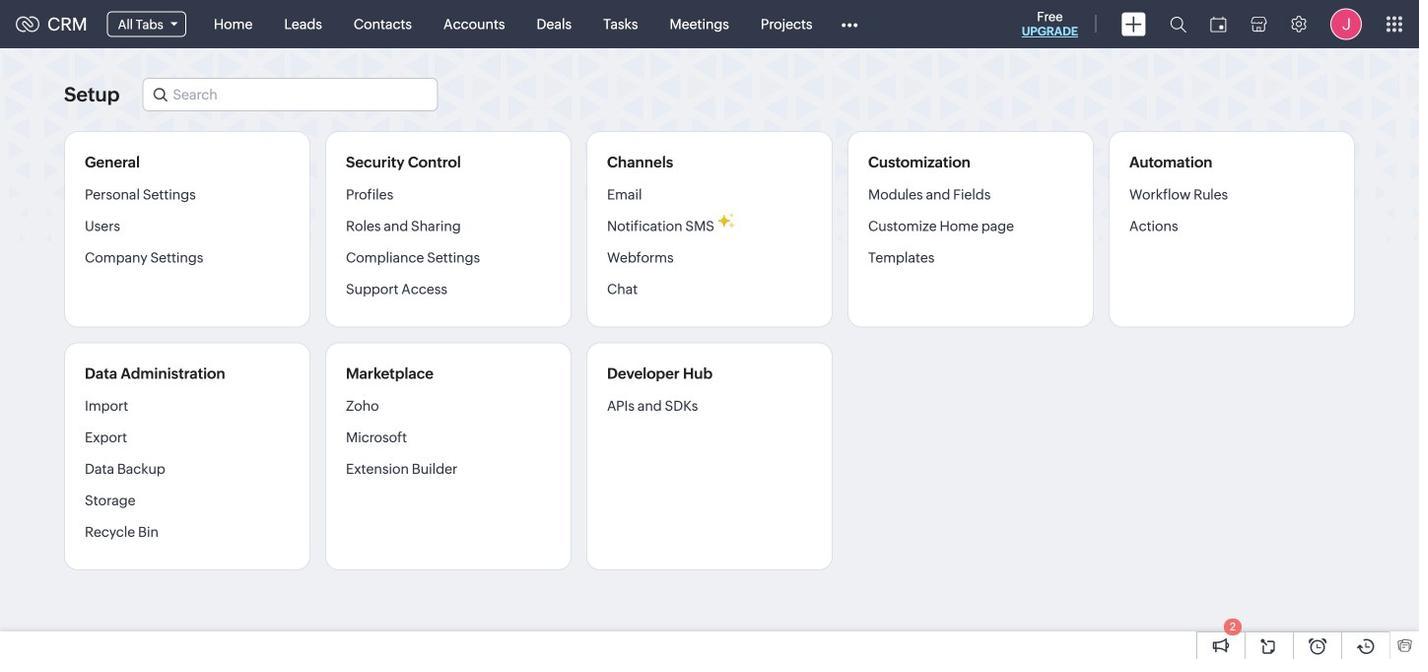 Task type: describe. For each thing, give the bounding box(es) containing it.
Search text field
[[143, 79, 437, 110]]

search element
[[1158, 0, 1198, 48]]

Other Modules field
[[828, 8, 871, 40]]

logo image
[[16, 16, 39, 32]]



Task type: vqa. For each thing, say whether or not it's contained in the screenshot.
search IMAGE
yes



Task type: locate. For each thing, give the bounding box(es) containing it.
create menu element
[[1110, 0, 1158, 48]]

None field
[[95, 7, 198, 41], [142, 78, 438, 111], [95, 7, 198, 41]]

none field search
[[142, 78, 438, 111]]

create menu image
[[1122, 12, 1146, 36]]

search image
[[1170, 16, 1187, 33]]

calendar image
[[1210, 16, 1227, 32]]

profile image
[[1331, 8, 1362, 40]]

profile element
[[1319, 0, 1374, 48]]



